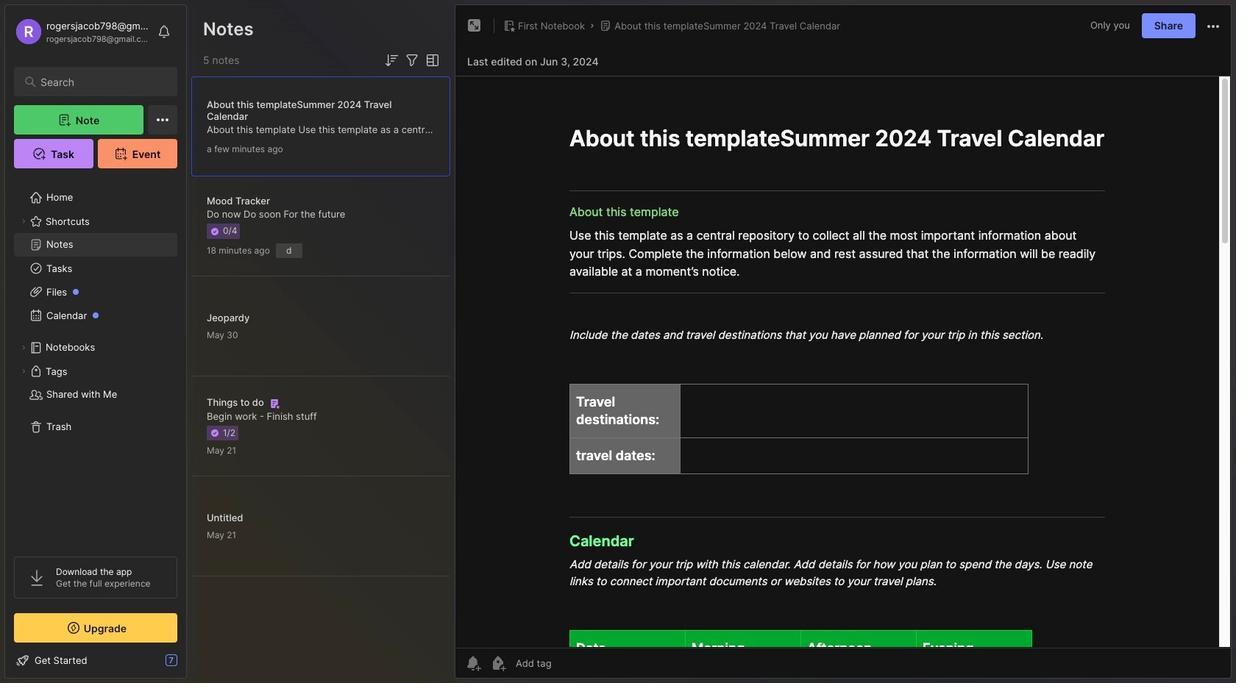 Task type: describe. For each thing, give the bounding box(es) containing it.
add tag image
[[489, 655, 507, 673]]

View options field
[[421, 52, 441, 69]]

expand notebooks image
[[19, 344, 28, 352]]

add filters image
[[403, 52, 421, 69]]

Account field
[[14, 17, 150, 46]]

Add filters field
[[403, 52, 421, 69]]

Add tag field
[[514, 657, 625, 670]]

Search text field
[[40, 75, 164, 89]]

click to collapse image
[[186, 656, 197, 674]]

Help and Learning task checklist field
[[5, 649, 186, 673]]

more actions image
[[1205, 18, 1222, 35]]



Task type: vqa. For each thing, say whether or not it's contained in the screenshot.
the right 2023
no



Task type: locate. For each thing, give the bounding box(es) containing it.
main element
[[0, 0, 191, 684]]

None search field
[[40, 73, 164, 91]]

expand tags image
[[19, 367, 28, 376]]

Note Editor text field
[[455, 76, 1231, 648]]

note window element
[[455, 4, 1232, 683]]

expand note image
[[466, 17, 483, 35]]

More actions field
[[1205, 16, 1222, 35]]

Sort options field
[[383, 52, 400, 69]]

tree
[[5, 177, 186, 544]]

none search field inside main element
[[40, 73, 164, 91]]

tree inside main element
[[5, 177, 186, 544]]

add a reminder image
[[464, 655, 482, 673]]



